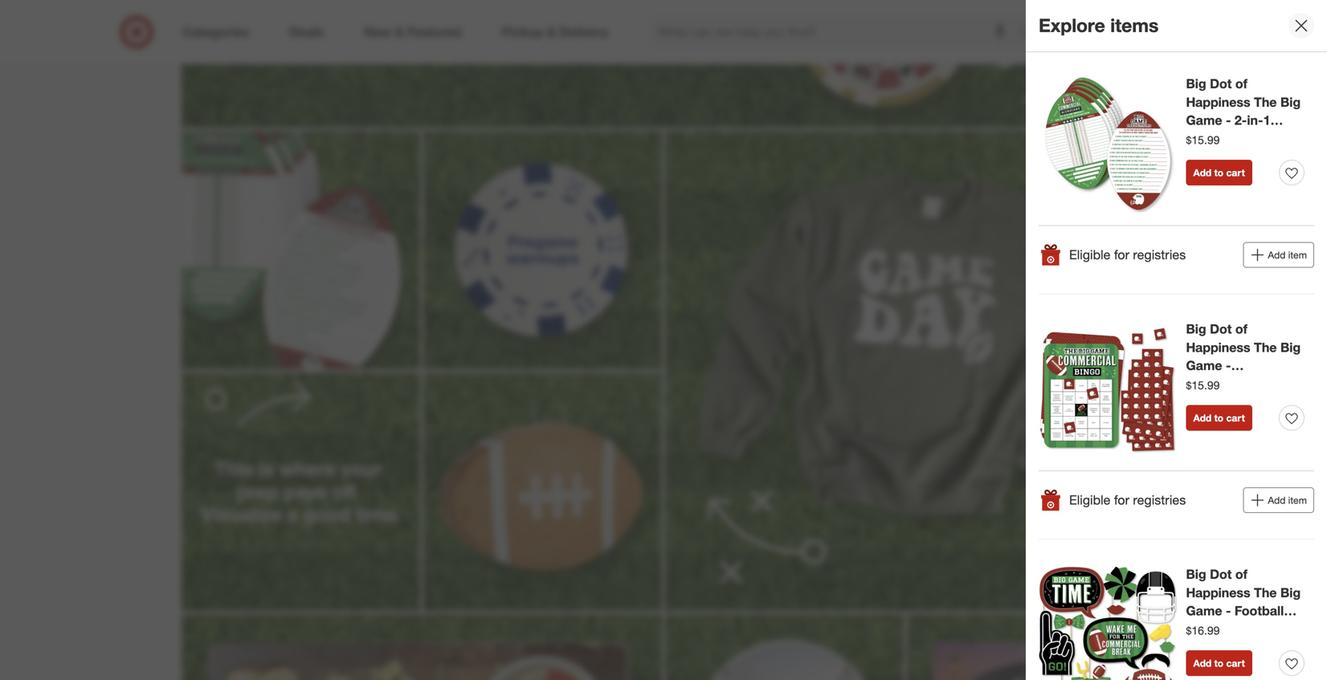 Task type: vqa. For each thing, say whether or not it's contained in the screenshot.
cart
yes



Task type: locate. For each thing, give the bounding box(es) containing it.
happiness
[[1187, 585, 1251, 601]]

2 eligible for registries from the top
[[1070, 493, 1186, 508]]

masterpieces casino style 100 piece poker chip set - nfl kansas city chiefs, masterpieces casino style 20 piece 11.5 gram poker chip set nfl san francisco 49ers gold edition, masterpieces officially licensed nfl league-nfl checkers board game for families and kids ages 6 and up, masterpieces officially licsenced nfl kansas city chiefs shake n' score dice game for age 6 and up, masterpieces officially licsenced nfl san francisco 49ers shake n' score dice game for age 6 and up, masterpieces officially licensed nfl kansas city chiefs matching game for kids and families, masterpieces officially licensed nfl san francisco 49ers matching game for kids and families image
[[182, 0, 1146, 128]]

big dot of happiness the big game - football party photo booth props kit - 20 count
[[1187, 567, 1301, 674]]

0 vertical spatial add item
[[1268, 249, 1307, 261]]

add item for second add to cart button from the top of the explore items 'dialog'
[[1268, 495, 1307, 507]]

1 vertical spatial -
[[1247, 640, 1252, 656]]

1 vertical spatial eligible for registries
[[1070, 493, 1186, 508]]

1 vertical spatial $15.99
[[1187, 379, 1220, 393]]

0 vertical spatial $15.99
[[1187, 133, 1220, 147]]

1 vertical spatial eligible
[[1070, 493, 1111, 508]]

1 add to cart button from the top
[[1187, 160, 1253, 186]]

$15.99 for second add to cart button from the top of the explore items 'dialog'
[[1187, 379, 1220, 393]]

0 vertical spatial big
[[1187, 567, 1207, 583]]

0 vertical spatial registries
[[1133, 247, 1186, 263]]

to for second add to cart button from the top of the explore items 'dialog'
[[1215, 412, 1224, 424]]

-
[[1226, 604, 1231, 619], [1247, 640, 1252, 656]]

big dot of happiness the big game - football party photo booth props kit - 20 count image
[[1039, 566, 1177, 681], [1039, 566, 1177, 681]]

eligible for registries
[[1070, 247, 1186, 263], [1070, 493, 1186, 508]]

item for second add to cart button from the top of the explore items 'dialog'
[[1289, 495, 1307, 507]]

1 vertical spatial big
[[1281, 585, 1301, 601]]

2 add to cart from the top
[[1194, 412, 1245, 424]]

1 vertical spatial add to cart
[[1194, 412, 1245, 424]]

2 item from the top
[[1289, 495, 1307, 507]]

0 vertical spatial for
[[479, 14, 508, 44]]

2 vertical spatial for
[[1114, 493, 1130, 508]]

explore
[[1039, 14, 1106, 37]]

registries for first add to cart button from the top of the explore items 'dialog'
[[1133, 247, 1186, 263]]

1 cart from the top
[[1227, 167, 1245, 179]]

1 eligible from the top
[[1070, 247, 1111, 263]]

3 cart from the top
[[1227, 658, 1245, 670]]

1 vertical spatial registries
[[1133, 493, 1186, 508]]

1 vertical spatial for
[[1114, 247, 1130, 263]]

0 vertical spatial eligible
[[1070, 247, 1111, 263]]

food
[[199, 38, 249, 68]]

&
[[255, 38, 271, 68]]

0 vertical spatial add item button
[[1243, 242, 1315, 268]]

2 $15.99 from the top
[[1187, 379, 1220, 393]]

props
[[1187, 640, 1223, 656]]

$15.99
[[1187, 133, 1220, 147], [1187, 379, 1220, 393]]

pregame
[[508, 232, 578, 252]]

for inside hit the jackpot with ideas for fun, food & friends.
[[479, 14, 508, 44]]

0 vertical spatial -
[[1226, 604, 1231, 619]]

0 horizontal spatial -
[[1226, 604, 1231, 619]]

1 vertical spatial add item button
[[1243, 488, 1315, 513]]

1 add to cart from the top
[[1194, 167, 1245, 179]]

2 to from the top
[[1215, 412, 1224, 424]]

1 horizontal spatial big
[[1281, 585, 1301, 601]]

football
[[1235, 604, 1284, 619]]

- left 20
[[1247, 640, 1252, 656]]

1 to from the top
[[1215, 167, 1224, 179]]

big dot of happiness the big game - 2-in-1 football party cards - activity duo games - set of 20 image
[[1039, 75, 1177, 213], [1039, 75, 1177, 213]]

0 horizontal spatial big
[[1187, 567, 1207, 583]]

1 vertical spatial cart
[[1227, 412, 1245, 424]]

cart
[[1227, 167, 1245, 179], [1227, 412, 1245, 424], [1227, 658, 1245, 670]]

jackpot
[[277, 14, 357, 44]]

pays
[[284, 480, 327, 503]]

party
[[1187, 622, 1220, 638]]

2 vertical spatial cart
[[1227, 658, 1245, 670]]

eligible
[[1070, 247, 1111, 263], [1070, 493, 1111, 508]]

big right the on the bottom of the page
[[1281, 585, 1301, 601]]

1 add item button from the top
[[1243, 242, 1315, 268]]

- down the happiness
[[1226, 604, 1231, 619]]

2 cart from the top
[[1227, 412, 1245, 424]]

3 to from the top
[[1215, 658, 1224, 670]]

explore items
[[1039, 14, 1159, 37]]

registries
[[1133, 247, 1186, 263], [1133, 493, 1186, 508]]

to for third add to cart button from the top
[[1215, 658, 1224, 670]]

2 eligible from the top
[[1070, 493, 1111, 508]]

cart for second add to cart button from the top of the explore items 'dialog'
[[1227, 412, 1245, 424]]

ideas
[[415, 14, 473, 44]]

2 vertical spatial add to cart
[[1194, 658, 1245, 670]]

big
[[1187, 567, 1207, 583], [1281, 585, 1301, 601]]

2 add item button from the top
[[1243, 488, 1315, 513]]

count
[[1187, 659, 1224, 674]]

1 eligible for registries from the top
[[1070, 247, 1186, 263]]

1 item from the top
[[1289, 249, 1307, 261]]

2 add item from the top
[[1268, 495, 1307, 507]]

add for first add to cart button from the top of the explore items 'dialog'
[[1194, 167, 1212, 179]]

add for second add to cart button from the top of the explore items 'dialog'
[[1194, 412, 1212, 424]]

add item
[[1268, 249, 1307, 261], [1268, 495, 1307, 507]]

big dot of happiness the big game - commercial bingo cards and markers - football party shaped bingo game - set of 18 image
[[1039, 320, 1177, 458], [1039, 320, 1177, 458]]

add item button
[[1243, 242, 1315, 268], [1243, 488, 1315, 513]]

0 vertical spatial to
[[1215, 167, 1224, 179]]

eligible for first add to cart button from the top of the explore items 'dialog'
[[1070, 247, 1111, 263]]

booth
[[1263, 622, 1300, 638]]

0 vertical spatial item
[[1289, 249, 1307, 261]]

2 registries from the top
[[1133, 493, 1186, 508]]

1 add item from the top
[[1268, 249, 1307, 261]]

2 vertical spatial add to cart button
[[1187, 651, 1253, 677]]

3 add to cart from the top
[[1194, 658, 1245, 670]]

of
[[1236, 567, 1248, 583]]

add to cart button
[[1187, 160, 1253, 186], [1187, 405, 1253, 431], [1187, 651, 1253, 677]]

items
[[1111, 14, 1159, 37]]

2 vertical spatial to
[[1215, 658, 1224, 670]]

add
[[1194, 167, 1212, 179], [1268, 249, 1286, 261], [1194, 412, 1212, 424], [1268, 495, 1286, 507], [1194, 658, 1212, 670]]

registries for second add to cart button from the top of the explore items 'dialog'
[[1133, 493, 1186, 508]]

for
[[479, 14, 508, 44], [1114, 247, 1130, 263], [1114, 493, 1130, 508]]

0 vertical spatial cart
[[1227, 167, 1245, 179]]

is
[[259, 457, 274, 480]]

add to cart
[[1194, 167, 1245, 179], [1194, 412, 1245, 424], [1194, 658, 1245, 670]]

search
[[1012, 26, 1050, 41]]

1 registries from the top
[[1133, 247, 1186, 263]]

your
[[341, 457, 382, 480]]

search button
[[1012, 14, 1050, 53]]

with
[[364, 14, 408, 44]]

add to cart for second add to cart button from the top of the explore items 'dialog'
[[1194, 412, 1245, 424]]

1 vertical spatial to
[[1215, 412, 1224, 424]]

1 $15.99 from the top
[[1187, 133, 1220, 147]]

1 vertical spatial add to cart button
[[1187, 405, 1253, 431]]

big left dot
[[1187, 567, 1207, 583]]

to
[[1215, 167, 1224, 179], [1215, 412, 1224, 424], [1215, 658, 1224, 670]]

visualize
[[201, 503, 282, 527]]

1 vertical spatial add item
[[1268, 495, 1307, 507]]

1 vertical spatial item
[[1289, 495, 1307, 507]]

0 vertical spatial add to cart
[[1194, 167, 1245, 179]]

1 horizontal spatial -
[[1247, 640, 1252, 656]]

0 vertical spatial eligible for registries
[[1070, 247, 1186, 263]]

friends.
[[277, 38, 357, 68]]

0 vertical spatial add to cart button
[[1187, 160, 1253, 186]]

3 add to cart button from the top
[[1187, 651, 1253, 677]]

eligible for registries for first add to cart button from the top of the explore items 'dialog'
[[1070, 247, 1186, 263]]

item
[[1289, 249, 1307, 261], [1289, 495, 1307, 507]]

eligible for registries for second add to cart button from the top of the explore items 'dialog'
[[1070, 493, 1186, 508]]



Task type: describe. For each thing, give the bounding box(es) containing it.
add item button for first add to cart button from the top of the explore items 'dialog'
[[1243, 242, 1315, 268]]

cart for first add to cart button from the top of the explore items 'dialog'
[[1227, 167, 1245, 179]]

kit
[[1226, 640, 1243, 656]]

fun,
[[515, 14, 554, 44]]

to for first add to cart button from the top of the explore items 'dialog'
[[1215, 167, 1224, 179]]

What can we help you find? suggestions appear below search field
[[648, 14, 1023, 50]]

add for third add to cart button from the top
[[1194, 658, 1212, 670]]

$16.99
[[1187, 624, 1220, 638]]

off.
[[332, 480, 360, 503]]

20
[[1256, 640, 1270, 656]]

this
[[215, 457, 253, 480]]

explore items dialog
[[1026, 0, 1328, 681]]

2 add to cart button from the top
[[1187, 405, 1253, 431]]

add item for first add to cart button from the top of the explore items 'dialog'
[[1268, 249, 1307, 261]]

add item button for second add to cart button from the top of the explore items 'dialog'
[[1243, 488, 1315, 513]]

eligible for second add to cart button from the top of the explore items 'dialog'
[[1070, 493, 1111, 508]]

the
[[236, 14, 271, 44]]

this is where your prep pays off. visualize a good time.
[[201, 457, 400, 527]]

big dot of happiness the big game - football party photo booth props kit - 20 count link
[[1187, 566, 1305, 674]]

the
[[1254, 585, 1277, 601]]

add to cart for third add to cart button from the top
[[1194, 658, 1245, 670]]

hit
[[199, 14, 230, 44]]

game
[[1187, 604, 1223, 619]]

time.
[[356, 503, 400, 527]]

for for second add to cart button from the top of the explore items 'dialog'
[[1114, 493, 1130, 508]]

item for first add to cart button from the top of the explore items 'dialog'
[[1289, 249, 1307, 261]]

for for first add to cart button from the top of the explore items 'dialog'
[[1114, 247, 1130, 263]]

$15.99 for first add to cart button from the top of the explore items 'dialog'
[[1187, 133, 1220, 147]]

prep
[[237, 480, 278, 503]]

dot
[[1210, 567, 1232, 583]]

hit the jackpot with ideas for fun, food & friends.
[[199, 14, 561, 68]]

add to cart for first add to cart button from the top of the explore items 'dialog'
[[1194, 167, 1245, 179]]

a
[[287, 503, 298, 527]]

pregame warmups
[[506, 232, 579, 268]]

photo
[[1223, 622, 1260, 638]]

where
[[279, 457, 336, 480]]

warmups
[[506, 248, 579, 268]]

good
[[304, 503, 350, 527]]

cart for third add to cart button from the top
[[1227, 658, 1245, 670]]



